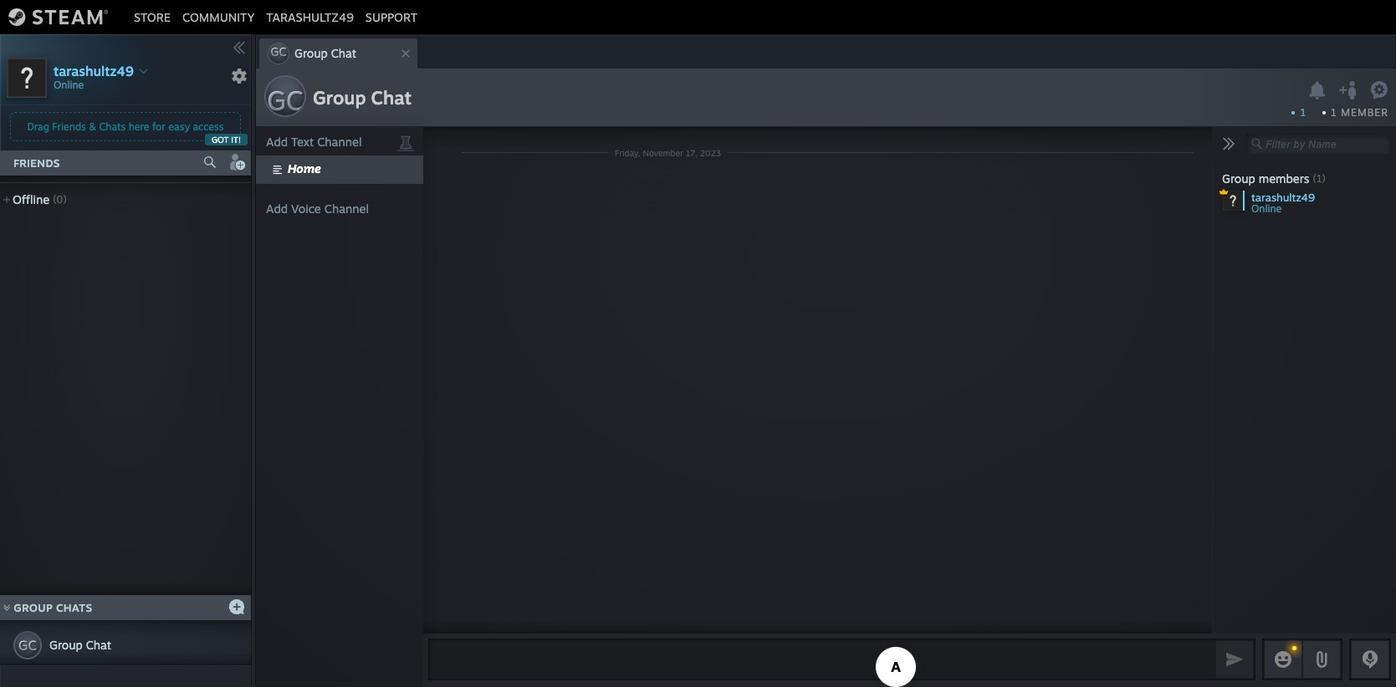 Task type: locate. For each thing, give the bounding box(es) containing it.
2 add from the top
[[266, 202, 288, 216]]

tarashultz49 down members
[[1251, 191, 1315, 204]]

1 add from the top
[[266, 135, 288, 149]]

channel for add text channel
[[317, 135, 362, 149]]

0 vertical spatial chat
[[331, 46, 356, 60]]

0 horizontal spatial online
[[54, 78, 84, 91]]

tarashultz49
[[266, 10, 354, 24], [54, 62, 134, 79], [1251, 191, 1315, 204]]

1 vertical spatial chats
[[56, 601, 92, 615]]

2 horizontal spatial chat
[[371, 86, 412, 109]]

1 vertical spatial chat
[[371, 86, 412, 109]]

1 inside the group members ( 1 )
[[1317, 172, 1322, 185]]

chat down tarashultz49 link
[[331, 46, 356, 60]]

unpin channel list image
[[395, 130, 417, 152]]

0 vertical spatial friends
[[52, 120, 86, 133]]

group chat down group chats
[[49, 638, 111, 652]]

friends left &
[[52, 120, 86, 133]]

add left voice
[[266, 202, 288, 216]]

Filter by Name text field
[[1246, 134, 1389, 156]]

tarashultz49 up 'gc group chat'
[[266, 10, 354, 24]]

support link
[[360, 10, 423, 24]]

0 horizontal spatial )
[[63, 193, 67, 206]]

friends down drag
[[13, 156, 60, 170]]

( right members
[[1313, 172, 1317, 185]]

) down filter by name text box
[[1322, 172, 1326, 185]]

1 horizontal spatial group chat
[[313, 86, 412, 109]]

group
[[294, 46, 328, 60], [313, 86, 366, 109], [1222, 171, 1255, 186], [14, 601, 53, 615], [49, 638, 83, 652]]

1 horizontal spatial )
[[1322, 172, 1326, 185]]

chat down group chats
[[86, 638, 111, 652]]

0 horizontal spatial (
[[53, 193, 56, 206]]

drag friends & chats here for easy access got it!
[[27, 120, 241, 145]]

None text field
[[428, 639, 1212, 681]]

0 vertical spatial )
[[1322, 172, 1326, 185]]

channel
[[317, 135, 362, 149], [324, 202, 369, 216]]

2 horizontal spatial tarashultz49
[[1251, 191, 1315, 204]]

got
[[212, 135, 229, 145]]

online up drag friends & chats here for easy access got it!
[[54, 78, 84, 91]]

group chat
[[313, 86, 412, 109], [49, 638, 111, 652]]

chats right collapse chats list icon
[[56, 601, 92, 615]]

) right the "offline" on the left top
[[63, 193, 67, 206]]

1 horizontal spatial (
[[1313, 172, 1317, 185]]

( inside the group members ( 1 )
[[1313, 172, 1317, 185]]

chats right &
[[99, 120, 126, 133]]

0 horizontal spatial tarashultz49
[[54, 62, 134, 79]]

0
[[56, 193, 63, 206]]

group inside 'gc group chat'
[[294, 46, 328, 60]]

1 vertical spatial tarashultz49
[[54, 62, 134, 79]]

0 vertical spatial channel
[[317, 135, 362, 149]]

2 vertical spatial chat
[[86, 638, 111, 652]]

0 vertical spatial tarashultz49
[[266, 10, 354, 24]]

close this tab image
[[397, 49, 414, 59]]

send special image
[[1312, 650, 1332, 670]]

sorting alphabetically image
[[224, 188, 244, 208]]

0 horizontal spatial group chat
[[49, 638, 111, 652]]

create a group chat image
[[228, 598, 245, 615]]

group chats
[[14, 601, 92, 615]]

chat
[[331, 46, 356, 60], [371, 86, 412, 109], [86, 638, 111, 652]]

1 vertical spatial channel
[[324, 202, 369, 216]]

0 vertical spatial add
[[266, 135, 288, 149]]

2 vertical spatial tarashultz49
[[1251, 191, 1315, 204]]

(
[[1313, 172, 1317, 185], [53, 193, 56, 206]]

manage group chat settings image
[[1370, 81, 1392, 103]]

here
[[129, 120, 149, 133]]

group chat up unpin channel list image
[[313, 86, 412, 109]]

1 down filter by name text box
[[1317, 172, 1322, 185]]

1 vertical spatial (
[[53, 193, 56, 206]]

voice
[[291, 202, 321, 216]]

2 horizontal spatial 1
[[1331, 106, 1337, 119]]

online down the group members ( 1 )
[[1251, 202, 1282, 215]]

1 left member
[[1331, 106, 1337, 119]]

)
[[1322, 172, 1326, 185], [63, 193, 67, 206]]

1 vertical spatial group chat
[[49, 638, 111, 652]]

invite a friend to this group chat image
[[1338, 79, 1360, 101]]

collapse member list image
[[1222, 137, 1235, 151]]

1 up filter by name text box
[[1300, 106, 1306, 119]]

) inside "offline ( 0 )"
[[63, 193, 67, 206]]

1 horizontal spatial tarashultz49
[[266, 10, 354, 24]]

offline ( 0 )
[[13, 192, 67, 207]]

gc
[[271, 44, 287, 59], [267, 84, 304, 117], [18, 637, 37, 654]]

channel right text
[[317, 135, 362, 149]]

1 horizontal spatial chats
[[99, 120, 126, 133]]

chats inside drag friends & chats here for easy access got it!
[[99, 120, 126, 133]]

0 vertical spatial (
[[1313, 172, 1317, 185]]

) inside the group members ( 1 )
[[1322, 172, 1326, 185]]

1 for 1
[[1300, 106, 1306, 119]]

0 horizontal spatial 1
[[1300, 106, 1306, 119]]

2023
[[700, 148, 721, 158]]

0 vertical spatial group chat
[[313, 86, 412, 109]]

collapse chats list image
[[0, 605, 19, 612]]

chat down close this tab icon
[[371, 86, 412, 109]]

( right the "offline" on the left top
[[53, 193, 56, 206]]

17,
[[686, 148, 697, 158]]

1
[[1300, 106, 1306, 119], [1331, 106, 1337, 119], [1317, 172, 1322, 185]]

tarashultz49 up &
[[54, 62, 134, 79]]

0 vertical spatial chats
[[99, 120, 126, 133]]

1 vertical spatial add
[[266, 202, 288, 216]]

1 vertical spatial online
[[1251, 202, 1282, 215]]

manage friends list settings image
[[231, 68, 248, 84]]

1 horizontal spatial 1
[[1317, 172, 1322, 185]]

gc inside 'gc group chat'
[[271, 44, 287, 59]]

1 horizontal spatial chat
[[331, 46, 356, 60]]

add
[[266, 135, 288, 149], [266, 202, 288, 216]]

channel right voice
[[324, 202, 369, 216]]

member
[[1341, 106, 1389, 119]]

chats
[[99, 120, 126, 133], [56, 601, 92, 615]]

1 vertical spatial gc
[[267, 84, 304, 117]]

gc down tarashultz49 link
[[271, 44, 287, 59]]

online
[[54, 78, 84, 91], [1251, 202, 1282, 215]]

1 vertical spatial friends
[[13, 156, 60, 170]]

gc up create new text channel icon
[[267, 84, 304, 117]]

0 vertical spatial gc
[[271, 44, 287, 59]]

&
[[89, 120, 96, 133]]

easy
[[168, 120, 190, 133]]

channel for add voice channel
[[324, 202, 369, 216]]

add left text
[[266, 135, 288, 149]]

1 vertical spatial )
[[63, 193, 67, 206]]

friends
[[52, 120, 86, 133], [13, 156, 60, 170]]

offline
[[13, 192, 50, 207]]

community
[[182, 10, 255, 24]]

group members ( 1 )
[[1222, 171, 1326, 186]]

gc down collapse chats list icon
[[18, 637, 37, 654]]



Task type: vqa. For each thing, say whether or not it's contained in the screenshot.
Notifications to the top
no



Task type: describe. For each thing, give the bounding box(es) containing it.
friday,
[[615, 148, 640, 158]]

november
[[643, 148, 683, 158]]

gc group chat
[[271, 44, 356, 60]]

friends inside drag friends & chats here for easy access got it!
[[52, 120, 86, 133]]

chat inside 'gc group chat'
[[331, 46, 356, 60]]

search my friends list image
[[202, 155, 217, 170]]

add text channel
[[266, 135, 362, 149]]

home
[[288, 161, 321, 176]]

drag
[[27, 120, 49, 133]]

text
[[291, 135, 314, 149]]

0 horizontal spatial chat
[[86, 638, 111, 652]]

add a friend image
[[228, 153, 246, 171]]

create new voice channel image
[[266, 199, 283, 216]]

1 member
[[1331, 106, 1389, 119]]

add for add text channel
[[266, 135, 288, 149]]

it!
[[231, 135, 241, 145]]

0 horizontal spatial chats
[[56, 601, 92, 615]]

community link
[[176, 10, 260, 24]]

store link
[[128, 10, 176, 24]]

store
[[134, 10, 171, 24]]

2 vertical spatial gc
[[18, 637, 37, 654]]

friday, november 17, 2023
[[615, 148, 721, 158]]

members
[[1259, 171, 1310, 186]]

support
[[365, 10, 418, 24]]

submit image
[[1224, 649, 1246, 670]]

add for add voice channel
[[266, 202, 288, 216]]

add voice channel
[[266, 202, 369, 216]]

( inside "offline ( 0 )"
[[53, 193, 56, 206]]

access
[[193, 120, 224, 133]]

manage notification settings image
[[1307, 81, 1328, 100]]

1 horizontal spatial online
[[1251, 202, 1282, 215]]

tarashultz49 link
[[260, 10, 360, 24]]

1 for 1 member
[[1331, 106, 1337, 119]]

0 vertical spatial online
[[54, 78, 84, 91]]

create new text channel image
[[266, 132, 283, 149]]

for
[[152, 120, 165, 133]]



